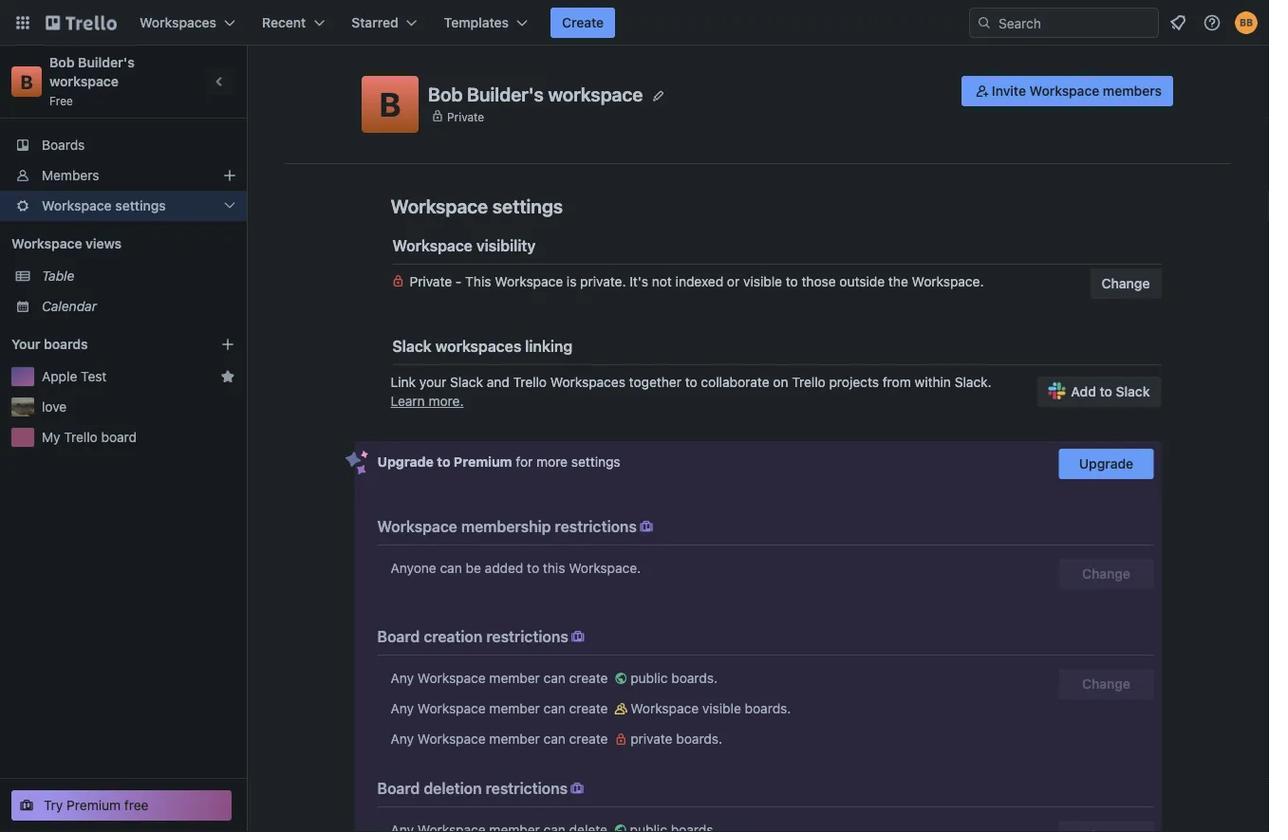 Task type: locate. For each thing, give the bounding box(es) containing it.
for
[[516, 454, 533, 470]]

can
[[440, 561, 462, 576], [544, 671, 566, 687], [544, 701, 566, 717], [544, 732, 566, 747]]

2 vertical spatial boards.
[[676, 732, 723, 747]]

0 horizontal spatial workspace.
[[569, 561, 641, 576]]

board left creation
[[378, 628, 420, 646]]

not
[[652, 274, 672, 290]]

1 create from the top
[[570, 671, 608, 687]]

recent button
[[251, 8, 336, 38]]

settings
[[493, 195, 563, 217], [115, 198, 166, 214], [572, 454, 621, 470]]

table link
[[42, 267, 236, 286]]

workspace settings up workspace visibility
[[391, 195, 563, 217]]

0 vertical spatial bob
[[49, 55, 75, 70]]

workspace down create button
[[548, 83, 643, 105]]

1 vertical spatial private
[[410, 274, 452, 290]]

1 vertical spatial any workspace member can create
[[391, 701, 612, 717]]

can for public boards.
[[544, 671, 566, 687]]

restrictions up 'this'
[[555, 518, 637, 536]]

1 vertical spatial member
[[490, 701, 540, 717]]

workspace settings inside dropdown button
[[42, 198, 166, 214]]

change button
[[1091, 269, 1162, 299], [1059, 559, 1154, 590]]

add
[[1072, 384, 1097, 400]]

0 horizontal spatial premium
[[67, 798, 121, 814]]

b down starred dropdown button
[[380, 85, 401, 124]]

add board image
[[220, 337, 236, 352]]

love link
[[42, 398, 236, 417]]

restrictions right deletion
[[486, 780, 568, 798]]

private
[[447, 110, 485, 123], [410, 274, 452, 290]]

workspace. right 'this'
[[569, 561, 641, 576]]

be
[[466, 561, 481, 576]]

0 vertical spatial private
[[447, 110, 485, 123]]

0 horizontal spatial settings
[[115, 198, 166, 214]]

private for private - this workspace is private. it's not indexed or visible to those outside the workspace.
[[410, 274, 452, 290]]

change
[[1102, 276, 1151, 292], [1083, 567, 1131, 582], [1083, 677, 1131, 692]]

b for b 'link'
[[20, 70, 33, 93]]

1 vertical spatial board
[[378, 780, 420, 798]]

1 board from the top
[[378, 628, 420, 646]]

member for workspace visible boards.
[[490, 701, 540, 717]]

indexed
[[676, 274, 724, 290]]

your
[[420, 375, 447, 390]]

1 horizontal spatial workspace.
[[912, 274, 984, 290]]

0 vertical spatial any
[[391, 671, 414, 687]]

private left -
[[410, 274, 452, 290]]

settings up visibility
[[493, 195, 563, 217]]

any
[[391, 671, 414, 687], [391, 701, 414, 717], [391, 732, 414, 747]]

slack right add
[[1116, 384, 1151, 400]]

0 vertical spatial workspaces
[[140, 15, 217, 30]]

any workspace member can create
[[391, 671, 612, 687], [391, 701, 612, 717], [391, 732, 612, 747]]

to left those
[[786, 274, 798, 290]]

collaborate
[[701, 375, 770, 390]]

2 any from the top
[[391, 701, 414, 717]]

2 create from the top
[[570, 701, 608, 717]]

workspace.
[[912, 274, 984, 290], [569, 561, 641, 576]]

invite workspace members
[[992, 83, 1162, 99]]

added
[[485, 561, 524, 576]]

to
[[786, 274, 798, 290], [685, 375, 698, 390], [1100, 384, 1113, 400], [437, 454, 451, 470], [527, 561, 540, 576]]

visible right or
[[744, 274, 783, 290]]

bob builder (bobbuilder40) image
[[1236, 11, 1258, 34]]

workspace for bob builder's workspace
[[548, 83, 643, 105]]

restrictions for workspace membership restrictions
[[555, 518, 637, 536]]

your boards with 3 items element
[[11, 333, 192, 356]]

2 vertical spatial member
[[490, 732, 540, 747]]

starred icon image
[[220, 369, 236, 385]]

builder's down back to home image
[[78, 55, 135, 70]]

workspace inside dropdown button
[[42, 198, 112, 214]]

2 board from the top
[[378, 780, 420, 798]]

1 vertical spatial create
[[570, 701, 608, 717]]

2 vertical spatial create
[[570, 732, 608, 747]]

workspace settings down members 'link' on the top of the page
[[42, 198, 166, 214]]

anyone can be added to this workspace.
[[391, 561, 641, 576]]

0 horizontal spatial bob
[[49, 55, 75, 70]]

to right add
[[1100, 384, 1113, 400]]

visibility
[[477, 237, 536, 255]]

member
[[490, 671, 540, 687], [490, 701, 540, 717], [490, 732, 540, 747]]

0 vertical spatial change
[[1102, 276, 1151, 292]]

0 notifications image
[[1167, 11, 1190, 34]]

upgrade
[[378, 454, 434, 470], [1080, 456, 1134, 472]]

0 horizontal spatial upgrade
[[378, 454, 434, 470]]

0 vertical spatial create
[[570, 671, 608, 687]]

can for private boards.
[[544, 732, 566, 747]]

2 vertical spatial change
[[1083, 677, 1131, 692]]

upgrade down add to slack link
[[1080, 456, 1134, 472]]

0 vertical spatial member
[[490, 671, 540, 687]]

slack inside link your slack and trello workspaces together to collaborate on trello projects from within slack. learn more.
[[450, 375, 483, 390]]

0 vertical spatial change button
[[1091, 269, 1162, 299]]

recent
[[262, 15, 306, 30]]

your boards
[[11, 337, 88, 352]]

0 horizontal spatial workspaces
[[140, 15, 217, 30]]

boards
[[42, 137, 85, 153]]

1 vertical spatial change
[[1083, 567, 1131, 582]]

workspaces up workspace navigation collapse icon
[[140, 15, 217, 30]]

the
[[889, 274, 909, 290]]

2 horizontal spatial slack
[[1116, 384, 1151, 400]]

trello right and
[[513, 375, 547, 390]]

public boards.
[[631, 671, 718, 687]]

sm image inside invite workspace members button
[[973, 82, 992, 101]]

member for private boards.
[[490, 732, 540, 747]]

create for workspace visible boards.
[[570, 701, 608, 717]]

any workspace member can create for private boards.
[[391, 732, 612, 747]]

1 horizontal spatial builder's
[[467, 83, 544, 105]]

try premium free button
[[11, 791, 232, 822]]

workspace membership restrictions
[[378, 518, 637, 536]]

starred button
[[340, 8, 429, 38]]

b left bob builder's workspace free
[[20, 70, 33, 93]]

1 horizontal spatial workspace settings
[[391, 195, 563, 217]]

2 vertical spatial restrictions
[[486, 780, 568, 798]]

2 member from the top
[[490, 701, 540, 717]]

link your slack and trello workspaces together to collaborate on trello projects from within slack. learn more.
[[391, 375, 992, 409]]

1 horizontal spatial upgrade
[[1080, 456, 1134, 472]]

premium
[[454, 454, 512, 470], [67, 798, 121, 814]]

1 vertical spatial restrictions
[[487, 628, 569, 646]]

0 horizontal spatial trello
[[64, 430, 98, 445]]

workspace up the free
[[49, 74, 119, 89]]

1 horizontal spatial workspace
[[548, 83, 643, 105]]

any for workspace visible boards.
[[391, 701, 414, 717]]

1 member from the top
[[490, 671, 540, 687]]

1 vertical spatial any
[[391, 701, 414, 717]]

templates
[[444, 15, 509, 30]]

builder's down templates popup button
[[467, 83, 544, 105]]

open information menu image
[[1203, 13, 1222, 32]]

bob inside bob builder's workspace free
[[49, 55, 75, 70]]

invite
[[992, 83, 1027, 99]]

to down more.
[[437, 454, 451, 470]]

sm image
[[973, 82, 992, 101], [569, 628, 588, 647], [612, 670, 631, 689], [611, 822, 630, 833]]

0 horizontal spatial b
[[20, 70, 33, 93]]

trello right on
[[792, 375, 826, 390]]

0 horizontal spatial visible
[[703, 701, 742, 717]]

0 horizontal spatial workspace settings
[[42, 198, 166, 214]]

board
[[101, 430, 137, 445]]

3 any from the top
[[391, 732, 414, 747]]

2 any workspace member can create from the top
[[391, 701, 612, 717]]

love
[[42, 399, 67, 415]]

1 vertical spatial premium
[[67, 798, 121, 814]]

member for public boards.
[[490, 671, 540, 687]]

board left deletion
[[378, 780, 420, 798]]

change for bottom change button
[[1083, 567, 1131, 582]]

any for private boards.
[[391, 732, 414, 747]]

apple
[[42, 369, 77, 385]]

b inside b button
[[380, 85, 401, 124]]

learn
[[391, 394, 425, 409]]

1 any from the top
[[391, 671, 414, 687]]

0 vertical spatial boards.
[[672, 671, 718, 687]]

table
[[42, 268, 75, 284]]

1 horizontal spatial slack
[[450, 375, 483, 390]]

visible
[[744, 274, 783, 290], [703, 701, 742, 717]]

calendar
[[42, 299, 97, 314]]

bob right b button
[[428, 83, 463, 105]]

views
[[86, 236, 122, 252]]

upgrade right sparkle image at bottom
[[378, 454, 434, 470]]

1 vertical spatial builder's
[[467, 83, 544, 105]]

board for board creation restrictions
[[378, 628, 420, 646]]

change for change button to the top
[[1102, 276, 1151, 292]]

0 horizontal spatial builder's
[[78, 55, 135, 70]]

create
[[570, 671, 608, 687], [570, 701, 608, 717], [570, 732, 608, 747]]

add to slack
[[1072, 384, 1151, 400]]

2 horizontal spatial trello
[[792, 375, 826, 390]]

premium right "try"
[[67, 798, 121, 814]]

1 vertical spatial workspaces
[[551, 375, 626, 390]]

slack up link in the top left of the page
[[393, 338, 432, 356]]

slack for link
[[450, 375, 483, 390]]

0 vertical spatial builder's
[[78, 55, 135, 70]]

to right together
[[685, 375, 698, 390]]

1 horizontal spatial premium
[[454, 454, 512, 470]]

boards.
[[672, 671, 718, 687], [745, 701, 791, 717], [676, 732, 723, 747]]

0 horizontal spatial workspace
[[49, 74, 119, 89]]

slack up more.
[[450, 375, 483, 390]]

calendar link
[[42, 297, 236, 316]]

try
[[44, 798, 63, 814]]

0 vertical spatial any workspace member can create
[[391, 671, 612, 687]]

bob
[[49, 55, 75, 70], [428, 83, 463, 105]]

workspace inside bob builder's workspace free
[[49, 74, 119, 89]]

1 horizontal spatial visible
[[744, 274, 783, 290]]

builder's inside bob builder's workspace free
[[78, 55, 135, 70]]

bob builder's workspace
[[428, 83, 643, 105]]

trello right my
[[64, 430, 98, 445]]

apple test link
[[42, 368, 213, 387]]

premium left for
[[454, 454, 512, 470]]

workspace navigation collapse icon image
[[207, 68, 234, 95]]

settings down members 'link' on the top of the page
[[115, 198, 166, 214]]

restrictions down anyone can be added to this workspace.
[[487, 628, 569, 646]]

1 horizontal spatial settings
[[493, 195, 563, 217]]

workspace inside button
[[1030, 83, 1100, 99]]

private down bob builder's workspace on the top
[[447, 110, 485, 123]]

is
[[567, 274, 577, 290]]

bob builder's workspace link
[[49, 55, 138, 89]]

2 vertical spatial any workspace member can create
[[391, 732, 612, 747]]

0 vertical spatial restrictions
[[555, 518, 637, 536]]

free
[[49, 94, 73, 107]]

b
[[20, 70, 33, 93], [380, 85, 401, 124]]

b inside b 'link'
[[20, 70, 33, 93]]

2 vertical spatial any
[[391, 732, 414, 747]]

workspace settings
[[391, 195, 563, 217], [42, 198, 166, 214]]

3 any workspace member can create from the top
[[391, 732, 612, 747]]

workspaces down 'linking' on the top of the page
[[551, 375, 626, 390]]

1 horizontal spatial b
[[380, 85, 401, 124]]

starred
[[352, 15, 399, 30]]

bob up the free
[[49, 55, 75, 70]]

workspaces inside popup button
[[140, 15, 217, 30]]

workspace visible boards.
[[631, 701, 791, 717]]

0 vertical spatial board
[[378, 628, 420, 646]]

settings right more
[[572, 454, 621, 470]]

sm image
[[637, 518, 656, 537], [612, 700, 631, 719], [612, 730, 631, 749], [568, 780, 587, 799]]

1 vertical spatial bob
[[428, 83, 463, 105]]

builder's for bob builder's workspace free
[[78, 55, 135, 70]]

1 horizontal spatial bob
[[428, 83, 463, 105]]

workspace
[[1030, 83, 1100, 99], [391, 195, 488, 217], [42, 198, 112, 214], [11, 236, 82, 252], [393, 237, 473, 255], [495, 274, 563, 290], [378, 518, 458, 536], [418, 671, 486, 687], [418, 701, 486, 717], [631, 701, 699, 717], [418, 732, 486, 747]]

upgrade inside button
[[1080, 456, 1134, 472]]

back to home image
[[46, 8, 117, 38]]

any workspace member can create for public boards.
[[391, 671, 612, 687]]

3 member from the top
[[490, 732, 540, 747]]

3 create from the top
[[570, 732, 608, 747]]

1 horizontal spatial workspaces
[[551, 375, 626, 390]]

primary element
[[0, 0, 1270, 46]]

workspace. right the
[[912, 274, 984, 290]]

visible up private boards.
[[703, 701, 742, 717]]

templates button
[[433, 8, 539, 38]]

private.
[[580, 274, 626, 290]]

slack
[[393, 338, 432, 356], [450, 375, 483, 390], [1116, 384, 1151, 400]]

builder's
[[78, 55, 135, 70], [467, 83, 544, 105]]

1 any workspace member can create from the top
[[391, 671, 612, 687]]

upgrade to premium for more settings
[[378, 454, 621, 470]]



Task type: describe. For each thing, give the bounding box(es) containing it.
creation
[[424, 628, 483, 646]]

0 vertical spatial premium
[[454, 454, 512, 470]]

linking
[[525, 338, 573, 356]]

and
[[487, 375, 510, 390]]

workspaces
[[436, 338, 522, 356]]

settings inside the workspace settings dropdown button
[[115, 198, 166, 214]]

membership
[[461, 518, 551, 536]]

create for private boards.
[[570, 732, 608, 747]]

link
[[391, 375, 416, 390]]

your
[[11, 337, 40, 352]]

create
[[562, 15, 604, 30]]

1 vertical spatial boards.
[[745, 701, 791, 717]]

1 vertical spatial workspace.
[[569, 561, 641, 576]]

members link
[[0, 161, 247, 191]]

try premium free
[[44, 798, 149, 814]]

together
[[629, 375, 682, 390]]

anyone
[[391, 561, 437, 576]]

change link
[[1059, 670, 1154, 700]]

workspace for bob builder's workspace free
[[49, 74, 119, 89]]

bob for bob builder's workspace free
[[49, 55, 75, 70]]

boards. for public boards.
[[672, 671, 718, 687]]

b link
[[11, 66, 42, 97]]

members
[[42, 168, 99, 183]]

create button
[[551, 8, 616, 38]]

my trello board link
[[42, 428, 236, 447]]

this
[[543, 561, 566, 576]]

members
[[1104, 83, 1162, 99]]

board deletion restrictions
[[378, 780, 568, 798]]

create for public boards.
[[570, 671, 608, 687]]

0 vertical spatial workspace.
[[912, 274, 984, 290]]

upgrade button
[[1059, 449, 1154, 480]]

1 horizontal spatial trello
[[513, 375, 547, 390]]

can for workspace visible boards.
[[544, 701, 566, 717]]

bob for bob builder's workspace
[[428, 83, 463, 105]]

1 vertical spatial change button
[[1059, 559, 1154, 590]]

free
[[124, 798, 149, 814]]

invite workspace members button
[[962, 76, 1174, 106]]

b for b button
[[380, 85, 401, 124]]

boards. for private boards.
[[676, 732, 723, 747]]

deletion
[[424, 780, 482, 798]]

any for public boards.
[[391, 671, 414, 687]]

board creation restrictions
[[378, 628, 569, 646]]

public
[[631, 671, 668, 687]]

board for board deletion restrictions
[[378, 780, 420, 798]]

from
[[883, 375, 912, 390]]

trello inside "link"
[[64, 430, 98, 445]]

slack workspaces linking
[[393, 338, 573, 356]]

add to slack link
[[1038, 377, 1162, 407]]

those
[[802, 274, 836, 290]]

apple test
[[42, 369, 107, 385]]

search image
[[977, 15, 992, 30]]

to left 'this'
[[527, 561, 540, 576]]

private boards.
[[631, 732, 723, 747]]

within
[[915, 375, 952, 390]]

on
[[773, 375, 789, 390]]

-
[[456, 274, 462, 290]]

more.
[[429, 394, 464, 409]]

workspaces inside link your slack and trello workspaces together to collaborate on trello projects from within slack. learn more.
[[551, 375, 626, 390]]

restrictions for board deletion restrictions
[[486, 780, 568, 798]]

test
[[81, 369, 107, 385]]

private for private
[[447, 110, 485, 123]]

bob builder's workspace free
[[49, 55, 138, 107]]

2 horizontal spatial settings
[[572, 454, 621, 470]]

or
[[727, 274, 740, 290]]

slack for add
[[1116, 384, 1151, 400]]

sparkle image
[[345, 451, 369, 476]]

more
[[537, 454, 568, 470]]

my
[[42, 430, 60, 445]]

any workspace member can create for workspace visible boards.
[[391, 701, 612, 717]]

private
[[631, 732, 673, 747]]

slack.
[[955, 375, 992, 390]]

1 vertical spatial visible
[[703, 701, 742, 717]]

0 vertical spatial visible
[[744, 274, 783, 290]]

boards link
[[0, 130, 247, 161]]

boards
[[44, 337, 88, 352]]

workspaces button
[[128, 8, 247, 38]]

learn more. link
[[391, 394, 464, 409]]

private - this workspace is private. it's not indexed or visible to those outside the workspace.
[[410, 274, 984, 290]]

workspace settings button
[[0, 191, 247, 221]]

b button
[[362, 76, 419, 133]]

workspace visibility
[[393, 237, 536, 255]]

this
[[466, 274, 491, 290]]

Search field
[[992, 9, 1159, 37]]

restrictions for board creation restrictions
[[487, 628, 569, 646]]

outside
[[840, 274, 885, 290]]

upgrade for upgrade to premium for more settings
[[378, 454, 434, 470]]

upgrade for upgrade
[[1080, 456, 1134, 472]]

0 horizontal spatial slack
[[393, 338, 432, 356]]

workspace views
[[11, 236, 122, 252]]

it's
[[630, 274, 649, 290]]

my trello board
[[42, 430, 137, 445]]

builder's for bob builder's workspace
[[467, 83, 544, 105]]

to inside link your slack and trello workspaces together to collaborate on trello projects from within slack. learn more.
[[685, 375, 698, 390]]

projects
[[830, 375, 879, 390]]

premium inside try premium free button
[[67, 798, 121, 814]]



Task type: vqa. For each thing, say whether or not it's contained in the screenshot.
BOB to the right
yes



